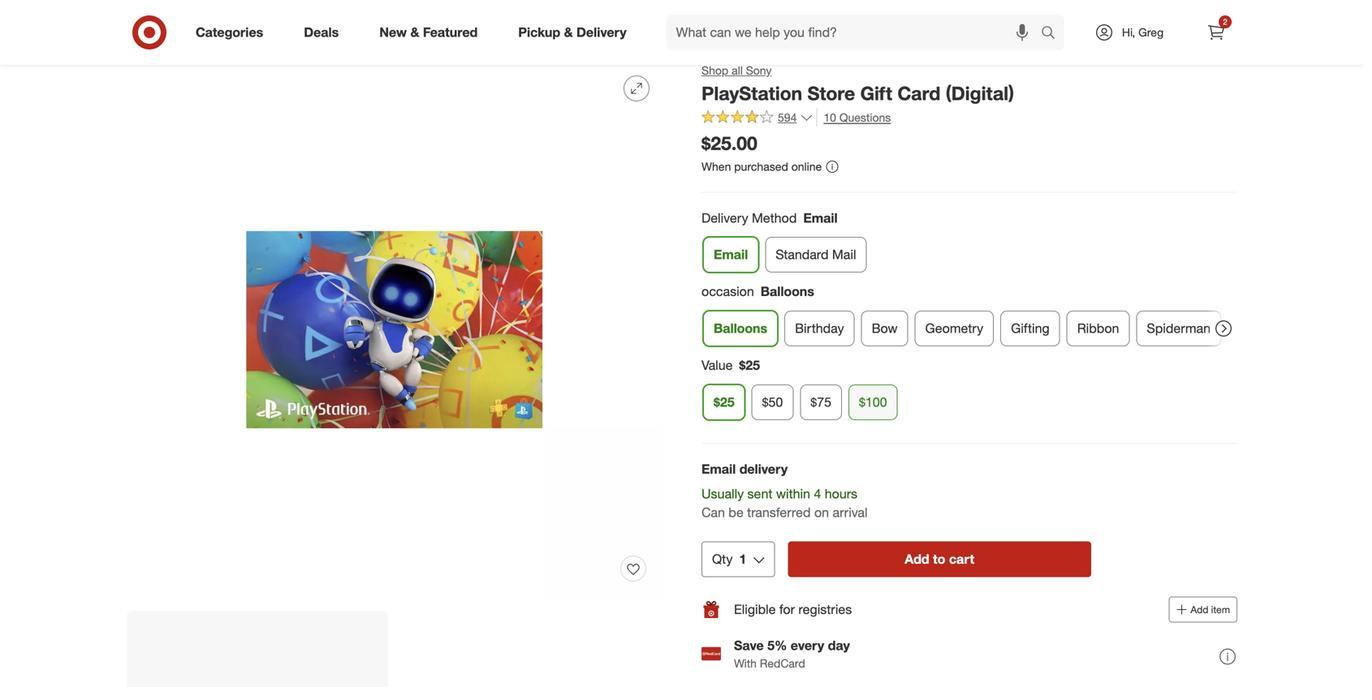 Task type: locate. For each thing, give the bounding box(es) containing it.
email
[[803, 210, 838, 226], [714, 247, 748, 263], [701, 461, 736, 477]]

hours
[[825, 486, 857, 502]]

0 horizontal spatial &
[[410, 24, 419, 40]]

1 vertical spatial $25
[[714, 394, 734, 410]]

email up occasion
[[714, 247, 748, 263]]

email for the email link
[[714, 247, 748, 263]]

email up standard mail
[[803, 210, 838, 226]]

playstation inside shop all sony playstation store gift card (digital)
[[701, 82, 802, 105]]

be
[[729, 505, 743, 521]]

0 vertical spatial group
[[700, 209, 1237, 279]]

featured
[[423, 24, 478, 40]]

1 vertical spatial group
[[700, 283, 1305, 353]]

10 questions link
[[816, 109, 891, 127]]

balloons
[[761, 284, 814, 300], [714, 321, 767, 337]]

add to cart
[[905, 552, 974, 567]]

geometry
[[925, 321, 983, 337]]

1 horizontal spatial /
[[240, 31, 244, 45]]

games
[[200, 31, 236, 45]]

1 horizontal spatial add
[[1191, 604, 1208, 616]]

1 group from the top
[[700, 209, 1237, 279]]

balloons up value $25 on the bottom of page
[[714, 321, 767, 337]]

categories
[[196, 24, 263, 40]]

0 vertical spatial playstation
[[247, 31, 304, 45]]

purchased
[[734, 159, 788, 174]]

delivery right pickup
[[576, 24, 627, 40]]

&
[[410, 24, 419, 40], [564, 24, 573, 40]]

birthday link
[[784, 311, 855, 347]]

email up "usually"
[[701, 461, 736, 477]]

$25 right value
[[739, 358, 760, 373]]

add
[[905, 552, 929, 567], [1191, 604, 1208, 616]]

playstation left the 5
[[247, 31, 304, 45]]

registries
[[798, 602, 852, 618]]

2 link
[[1198, 15, 1234, 50]]

4
[[814, 486, 821, 502]]

1 horizontal spatial playstation
[[701, 82, 802, 105]]

pickup & delivery link
[[504, 15, 647, 50]]

/ left the video
[[161, 31, 165, 45]]

redcard
[[760, 657, 805, 671]]

1 horizontal spatial $25
[[739, 358, 760, 373]]

group
[[700, 209, 1237, 279], [700, 283, 1305, 353], [700, 356, 1237, 427]]

standard mail link
[[765, 237, 867, 273]]

& right pickup
[[564, 24, 573, 40]]

add left to
[[905, 552, 929, 567]]

search button
[[1034, 15, 1073, 54]]

(digital)
[[946, 82, 1014, 105]]

1 vertical spatial add
[[1191, 604, 1208, 616]]

1 horizontal spatial delivery
[[701, 210, 748, 226]]

& for pickup
[[564, 24, 573, 40]]

$25 down value $25 on the bottom of page
[[714, 394, 734, 410]]

group containing occasion
[[700, 283, 1305, 353]]

1 vertical spatial delivery
[[701, 210, 748, 226]]

0 horizontal spatial $25
[[714, 394, 734, 410]]

occasion
[[701, 284, 754, 300]]

on
[[814, 505, 829, 521]]

5%
[[767, 638, 787, 654]]

0 vertical spatial email
[[803, 210, 838, 226]]

/ right "games"
[[240, 31, 244, 45]]

playstation store gift card (digital), 1 of 2 image
[[127, 63, 663, 598]]

ribbon
[[1077, 321, 1119, 337]]

every
[[791, 638, 824, 654]]

delivery method email
[[701, 210, 838, 226]]

& inside pickup & delivery link
[[564, 24, 573, 40]]

1
[[739, 552, 746, 567]]

sony
[[746, 63, 772, 78]]

value $25
[[701, 358, 760, 373]]

value
[[701, 358, 733, 373]]

store
[[807, 82, 855, 105]]

& inside new & featured link
[[410, 24, 419, 40]]

qty 1
[[712, 552, 746, 567]]

search
[[1034, 26, 1073, 42]]

0 vertical spatial $25
[[739, 358, 760, 373]]

image gallery element
[[127, 63, 663, 688]]

balloons link
[[703, 311, 778, 347]]

/
[[161, 31, 165, 45], [240, 31, 244, 45]]

balloons down standard
[[761, 284, 814, 300]]

0 horizontal spatial delivery
[[576, 24, 627, 40]]

2 & from the left
[[564, 24, 573, 40]]

gift
[[860, 82, 892, 105]]

online
[[791, 159, 822, 174]]

add left item
[[1191, 604, 1208, 616]]

shop all sony playstation store gift card (digital)
[[701, 63, 1014, 105]]

0 horizontal spatial /
[[161, 31, 165, 45]]

item
[[1211, 604, 1230, 616]]

1 & from the left
[[410, 24, 419, 40]]

group containing value
[[700, 356, 1237, 427]]

standard mail
[[776, 247, 856, 263]]

playstation 5 link
[[247, 31, 313, 45]]

playstation
[[247, 31, 304, 45], [701, 82, 802, 105]]

1 vertical spatial playstation
[[701, 82, 802, 105]]

& right new on the left of the page
[[410, 24, 419, 40]]

0 vertical spatial delivery
[[576, 24, 627, 40]]

1 vertical spatial email
[[714, 247, 748, 263]]

0 vertical spatial add
[[905, 552, 929, 567]]

arrival
[[833, 505, 868, 521]]

594
[[778, 111, 797, 125]]

$100 link
[[848, 385, 898, 420]]

delivery up the email link
[[701, 210, 748, 226]]

pickup & delivery
[[518, 24, 627, 40]]

geometry link
[[915, 311, 994, 347]]

pickup
[[518, 24, 560, 40]]

10
[[824, 111, 836, 125]]

0 horizontal spatial playstation
[[247, 31, 304, 45]]

when purchased online
[[701, 159, 822, 174]]

2 vertical spatial group
[[700, 356, 1237, 427]]

2 vertical spatial email
[[701, 461, 736, 477]]

$25
[[739, 358, 760, 373], [714, 394, 734, 410]]

email for email delivery
[[701, 461, 736, 477]]

group containing delivery method
[[700, 209, 1237, 279]]

email delivery
[[701, 461, 788, 477]]

playstation down sony
[[701, 82, 802, 105]]

2 group from the top
[[700, 283, 1305, 353]]

0 horizontal spatial add
[[905, 552, 929, 567]]

balloons inside balloons link
[[714, 321, 767, 337]]

1 horizontal spatial &
[[564, 24, 573, 40]]

5
[[307, 31, 313, 45]]

new & featured link
[[366, 15, 498, 50]]

1 vertical spatial balloons
[[714, 321, 767, 337]]

3 group from the top
[[700, 356, 1237, 427]]

delivery
[[739, 461, 788, 477]]



Task type: vqa. For each thing, say whether or not it's contained in the screenshot.
assistant
no



Task type: describe. For each thing, give the bounding box(es) containing it.
cart
[[949, 552, 974, 567]]

within
[[776, 486, 810, 502]]

new
[[379, 24, 407, 40]]

gifting
[[1011, 321, 1050, 337]]

add for add item
[[1191, 604, 1208, 616]]

standard
[[776, 247, 829, 263]]

deals link
[[290, 15, 359, 50]]

spiderman link
[[1136, 311, 1221, 347]]

for
[[779, 602, 795, 618]]

transferred
[[747, 505, 811, 521]]

ribbon link
[[1067, 311, 1130, 347]]

birthday
[[795, 321, 844, 337]]

delivery inside group
[[701, 210, 748, 226]]

1 / from the left
[[161, 31, 165, 45]]

$50
[[762, 394, 783, 410]]

add item button
[[1169, 597, 1237, 623]]

2 / from the left
[[240, 31, 244, 45]]

add item
[[1191, 604, 1230, 616]]

shop
[[701, 63, 728, 78]]

add to cart button
[[788, 542, 1091, 578]]

all
[[732, 63, 743, 78]]

to
[[933, 552, 945, 567]]

usually sent within 4 hours can be transferred on arrival
[[701, 486, 868, 521]]

$75
[[811, 394, 831, 410]]

card
[[897, 82, 940, 105]]

qty
[[712, 552, 733, 567]]

mail
[[832, 247, 856, 263]]

bow
[[872, 321, 898, 337]]

method
[[752, 210, 797, 226]]

hi,
[[1122, 25, 1135, 39]]

eligible for registries
[[734, 602, 852, 618]]

bow link
[[861, 311, 908, 347]]

eligible
[[734, 602, 776, 618]]

questions
[[839, 111, 891, 125]]

can
[[701, 505, 725, 521]]

sent
[[747, 486, 772, 502]]

What can we help you find? suggestions appear below search field
[[666, 15, 1045, 50]]

save
[[734, 638, 764, 654]]

categories link
[[182, 15, 284, 50]]

& for new
[[410, 24, 419, 40]]

$100
[[859, 394, 887, 410]]

target / video games / playstation 5
[[127, 31, 313, 45]]

with
[[734, 657, 757, 671]]

gifting link
[[1000, 311, 1060, 347]]

email link
[[703, 237, 759, 273]]

add for add to cart
[[905, 552, 929, 567]]

video games link
[[168, 31, 236, 45]]

when
[[701, 159, 731, 174]]

new & featured
[[379, 24, 478, 40]]

occasion balloons
[[701, 284, 814, 300]]

$50 link
[[752, 385, 793, 420]]

spiderman
[[1147, 321, 1211, 337]]

$25 link
[[703, 385, 745, 420]]

594 link
[[701, 109, 813, 128]]

save 5% every day with redcard
[[734, 638, 850, 671]]

target
[[127, 31, 158, 45]]

2
[[1223, 17, 1227, 27]]

deals
[[304, 24, 339, 40]]

hi, greg
[[1122, 25, 1164, 39]]

day
[[828, 638, 850, 654]]

10 questions
[[824, 111, 891, 125]]

target link
[[127, 31, 158, 45]]

$25.00
[[701, 132, 757, 155]]

video
[[168, 31, 197, 45]]

0 vertical spatial balloons
[[761, 284, 814, 300]]

greg
[[1138, 25, 1164, 39]]

usually
[[701, 486, 744, 502]]



